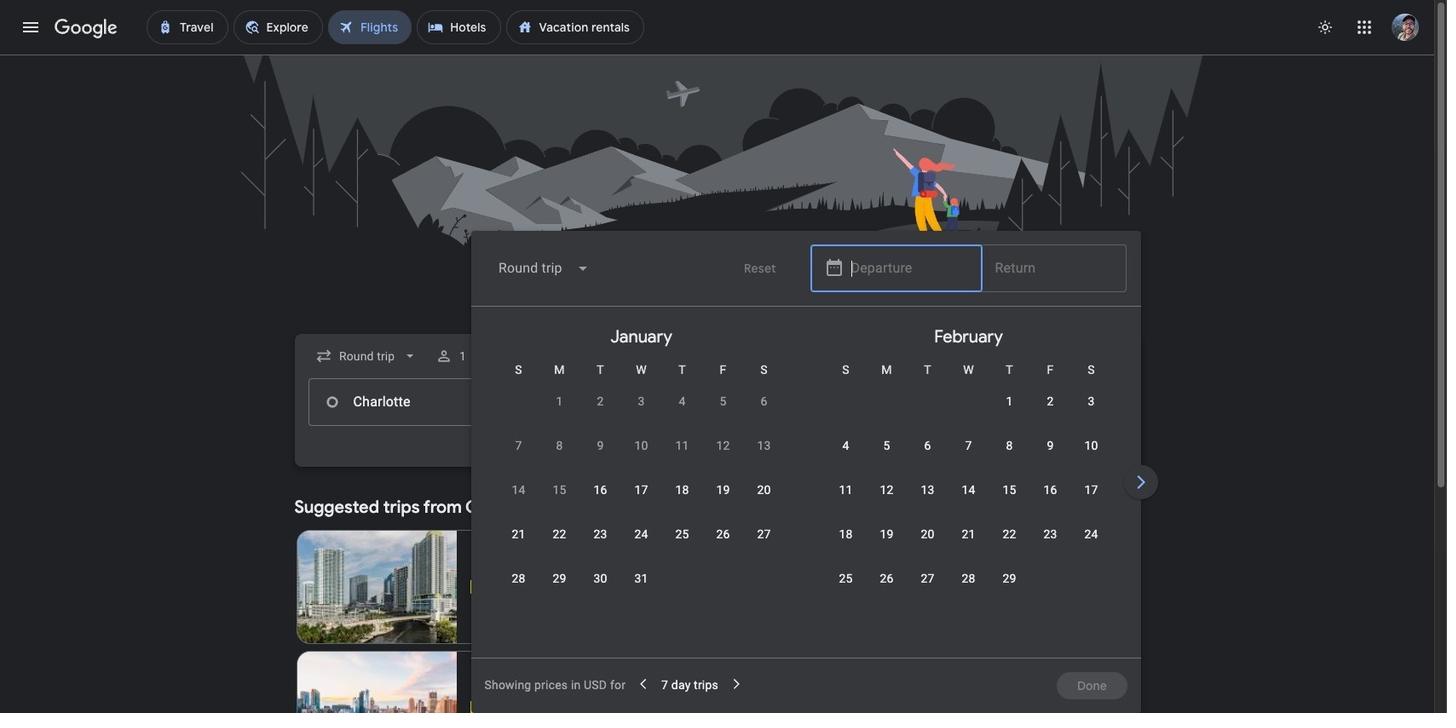 Task type: describe. For each thing, give the bounding box(es) containing it.
grid inside flight search field
[[478, 314, 1448, 669]]

sun, jan 21 element
[[512, 526, 526, 543]]

wed, jan 24 element
[[635, 526, 649, 543]]

tue, jan 16 element
[[594, 482, 608, 499]]

sun, feb 4 element
[[843, 437, 850, 454]]

mon, jan 15 element
[[553, 482, 567, 499]]

row down tue, jan 23 'element'
[[498, 563, 662, 611]]

tue, feb 27 element
[[921, 570, 935, 588]]

swap origin and destination. image
[[542, 392, 562, 413]]

mon, feb 12 element
[[880, 482, 894, 499]]

sat, feb 17 element
[[1085, 482, 1099, 499]]

tue, feb 20 element
[[921, 526, 935, 543]]

wed, jan 10 element
[[635, 437, 649, 454]]

sun, jan 28 element
[[512, 570, 526, 588]]

fri, jan 19 element
[[717, 482, 730, 499]]

mon, jan 22 element
[[553, 526, 567, 543]]

Departure text field
[[851, 246, 969, 292]]

1 row group from the left
[[478, 314, 805, 651]]

wed, feb 28 element
[[962, 570, 976, 588]]

mon, feb 19 element
[[880, 526, 894, 543]]

cell inside grid
[[498, 476, 539, 517]]

row up the wed, feb 21 element
[[826, 474, 1112, 523]]

row up wed, jan 24 element
[[498, 474, 785, 523]]

suggested trips from charlotte region
[[295, 488, 1140, 714]]

sat, jan 6 element
[[761, 393, 768, 410]]

sat, feb 10 element
[[1085, 437, 1099, 454]]

thu, feb 8 element
[[1007, 437, 1013, 454]]

thu, jan 25 element
[[676, 526, 689, 543]]

row up fri, feb 9 element
[[990, 379, 1112, 434]]

tue, jan 23 element
[[594, 526, 608, 543]]

sat, jan 20 element
[[758, 482, 771, 499]]

row down "tue, feb 20" element
[[826, 563, 1030, 611]]

thu, feb 15 element
[[1003, 482, 1017, 499]]

3 row group from the left
[[1133, 314, 1448, 651]]

wed, feb 14 element
[[962, 482, 976, 499]]

thu, jan 4 element
[[679, 393, 686, 410]]

tue, jan 9 element
[[597, 437, 604, 454]]

spirit image
[[471, 581, 485, 594]]

thu, feb 29 element
[[1003, 570, 1017, 588]]

next image
[[1121, 462, 1162, 503]]

sun, jan 7 element
[[515, 437, 522, 454]]

1 vertical spatial return text field
[[995, 379, 1112, 425]]



Task type: locate. For each thing, give the bounding box(es) containing it.
thu, jan 11 element
[[676, 437, 689, 454]]

Return text field
[[996, 246, 1113, 292], [995, 379, 1112, 425]]

fri, feb 9 element
[[1048, 437, 1054, 454]]

wed, jan 3 element
[[638, 393, 645, 410]]

fri, feb 16 element
[[1044, 482, 1058, 499]]

sun, feb 25 element
[[839, 570, 853, 588]]

fri, jan 26 element
[[717, 526, 730, 543]]

sat, feb 24 element
[[1085, 526, 1099, 543]]

wed, jan 17 element
[[635, 482, 649, 499]]

mon, jan 1 element
[[556, 393, 563, 410]]

fri, jan 12 element
[[717, 437, 730, 454]]

thu, feb 22 element
[[1003, 526, 1017, 543]]

sat, jan 27 element
[[758, 526, 771, 543]]

tue, jan 30 element
[[594, 570, 608, 588]]

mon, feb 5 element
[[884, 437, 891, 454]]

cell
[[498, 476, 539, 517]]

row
[[539, 379, 785, 434], [990, 379, 1112, 434], [498, 430, 785, 478], [826, 430, 1112, 478], [498, 474, 785, 523], [826, 474, 1112, 523], [498, 518, 785, 567], [826, 518, 1112, 567], [498, 563, 662, 611], [826, 563, 1030, 611]]

grid
[[478, 314, 1448, 669]]

2 row group from the left
[[805, 314, 1133, 651]]

wed, feb 7 element
[[966, 437, 973, 454]]

tue, jan 2 element
[[597, 393, 604, 410]]

row up wed, jan 31 element
[[498, 518, 785, 567]]

None text field
[[308, 379, 549, 426]]

row up wed, jan 17 element
[[498, 430, 785, 478]]

spirit image
[[471, 702, 485, 714]]

sat, jan 13 element
[[758, 437, 771, 454]]

sat, feb 3 element
[[1088, 393, 1095, 410]]

tue, feb 13 element
[[921, 482, 935, 499]]

thu, feb 1 element
[[1007, 393, 1013, 410]]

fri, feb 2 element
[[1048, 393, 1054, 410]]

0 vertical spatial return text field
[[996, 246, 1113, 292]]

row group
[[478, 314, 805, 651], [805, 314, 1133, 651], [1133, 314, 1448, 651]]

sun, feb 18 element
[[839, 526, 853, 543]]

wed, jan 31 element
[[635, 570, 649, 588]]

fri, feb 23 element
[[1044, 526, 1058, 543]]

main menu image
[[20, 17, 41, 38]]

row up wed, feb 28 element
[[826, 518, 1112, 567]]

sun, feb 11 element
[[839, 482, 853, 499]]

mon, feb 26 element
[[880, 570, 894, 588]]

Flight search field
[[281, 231, 1448, 714]]

row up 'wed, feb 14' element
[[826, 430, 1112, 478]]

change appearance image
[[1305, 7, 1346, 48]]

tue, feb 6 element
[[925, 437, 932, 454]]

wed, feb 21 element
[[962, 526, 976, 543]]

None field
[[485, 248, 603, 289], [308, 341, 425, 372], [485, 248, 603, 289], [308, 341, 425, 372]]

row up the wed, jan 10 element
[[539, 379, 785, 434]]

thu, jan 18 element
[[676, 482, 689, 499]]

fri, jan 5 element
[[720, 393, 727, 410]]

mon, jan 29 element
[[553, 570, 567, 588]]

mon, jan 8 element
[[556, 437, 563, 454]]



Task type: vqa. For each thing, say whether or not it's contained in the screenshot.
Sat, Feb 10 element
yes



